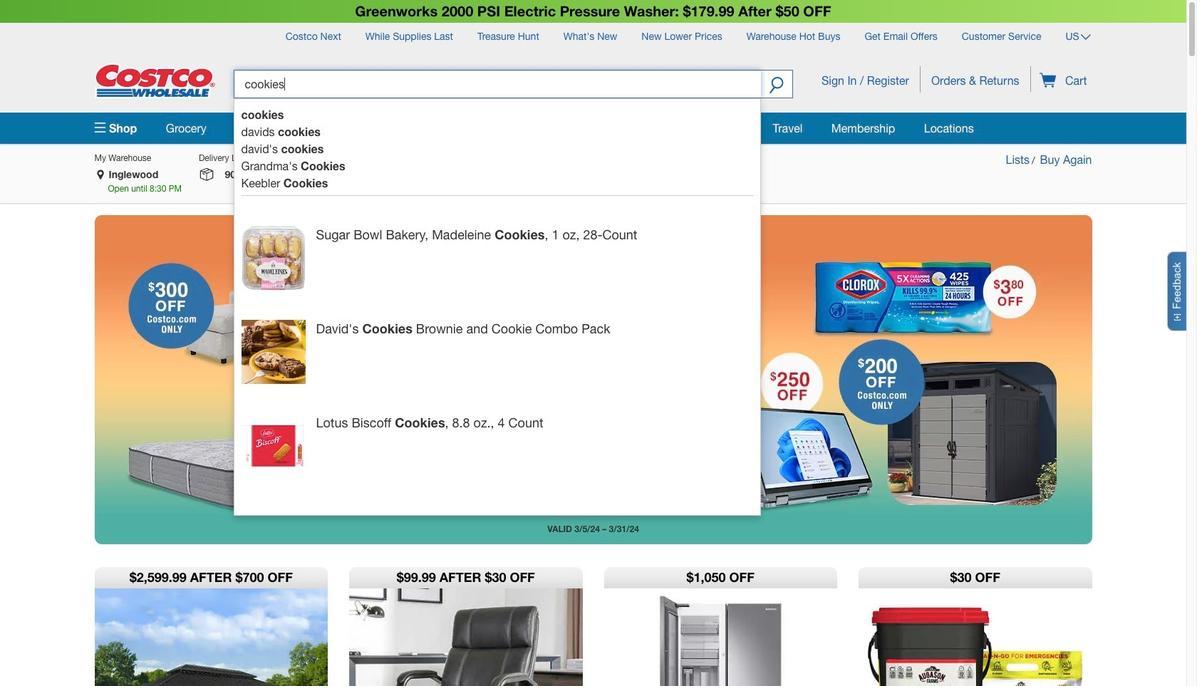 Task type: vqa. For each thing, say whether or not it's contained in the screenshot.
bottommost 90001
no



Task type: locate. For each thing, give the bounding box(es) containing it.
sojag messina galvanized steel roof gazebo 12 ft. x 20 ft. image
[[94, 589, 328, 687]]

search image
[[770, 76, 784, 96]]

samsung 23 cu. ft. counter depth 4-door french door refrigerator with beverage center in stainless steel image
[[604, 589, 838, 687]]

costco us homepage image
[[94, 63, 216, 98]]

Search text field
[[234, 70, 761, 98], [234, 70, 761, 98]]

true innovations mid-back manager chair image
[[349, 589, 583, 687]]



Task type: describe. For each thing, give the bounding box(es) containing it.
main element
[[94, 112, 1093, 144]]

augason farms deluxe 30-day emergency food supply 5-gallon survival food with 72-hour be ready "on-the-go" kit (226 total servings) image
[[859, 589, 1093, 687]]

member only savings in warehouse and online image
[[94, 259, 1093, 514]]



